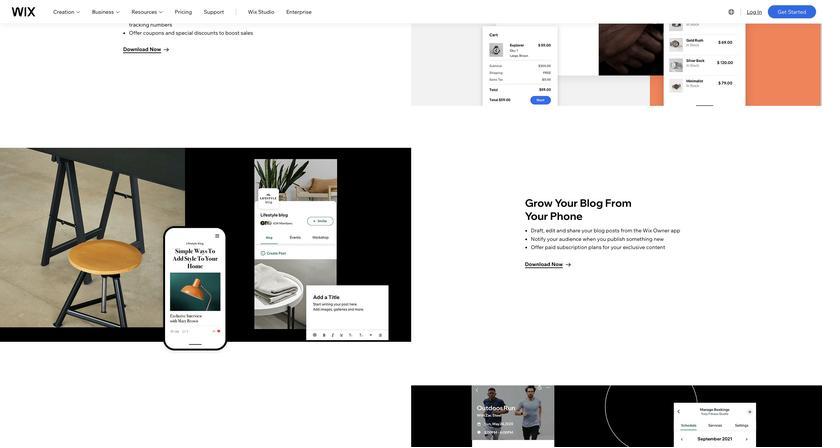 Task type: vqa. For each thing, say whether or not it's contained in the screenshot.
Product Landing Page group
no



Task type: locate. For each thing, give the bounding box(es) containing it.
resources button
[[132, 8, 163, 16]]

get
[[778, 8, 787, 15]]

wix down images
[[248, 8, 257, 15]]

language selector, english selected image
[[728, 8, 736, 16]]

0 horizontal spatial wix
[[248, 8, 257, 15]]

add
[[233, 13, 243, 19]]

0 horizontal spatial download
[[123, 46, 149, 53]]

you
[[598, 236, 607, 243]]

pricing
[[175, 8, 192, 15]]

your inside the manage your inventory and upload product images seamlessly take payments, fulfill customer orders and add tracking numbers offer coupons and special discounts to boost sales
[[150, 0, 161, 3]]

your left blog
[[555, 197, 578, 210]]

and
[[186, 0, 196, 3], [223, 13, 232, 19], [166, 30, 175, 36], [557, 228, 566, 234]]

1 vertical spatial now
[[552, 261, 563, 268]]

your
[[555, 197, 578, 210], [525, 210, 548, 223]]

0 horizontal spatial now
[[150, 46, 161, 53]]

app
[[671, 228, 681, 234]]

1 horizontal spatial wix
[[643, 228, 652, 234]]

1 horizontal spatial download now
[[525, 261, 563, 268]]

download now link
[[123, 45, 169, 54], [525, 258, 571, 272]]

wix studio link
[[248, 8, 275, 16]]

download down paid
[[525, 261, 551, 268]]

and right edit
[[557, 228, 566, 234]]

offer down tracking
[[129, 30, 142, 36]]

1 vertical spatial download
[[525, 261, 551, 268]]

0 vertical spatial wix
[[248, 8, 257, 15]]

pricing link
[[175, 8, 192, 16]]

your up draft,
[[525, 210, 548, 223]]

blog
[[580, 197, 604, 210]]

download now link down coupons
[[123, 45, 169, 54]]

enterprise
[[286, 8, 312, 15]]

share
[[567, 228, 581, 234]]

offer inside the manage your inventory and upload product images seamlessly take payments, fulfill customer orders and add tracking numbers offer coupons and special discounts to boost sales
[[129, 30, 142, 36]]

download now down paid
[[525, 261, 563, 268]]

wix
[[248, 8, 257, 15], [643, 228, 652, 234]]

now
[[150, 46, 161, 53], [552, 261, 563, 268]]

1 vertical spatial offer
[[531, 244, 544, 251]]

1 horizontal spatial offer
[[531, 244, 544, 251]]

wix right the
[[643, 228, 652, 234]]

1 vertical spatial wix
[[643, 228, 652, 234]]

customer
[[181, 13, 205, 19]]

download now link down paid
[[525, 258, 571, 272]]

business button
[[92, 8, 120, 16]]

for
[[603, 244, 610, 251]]

from
[[606, 197, 632, 210]]

1 horizontal spatial now
[[552, 261, 563, 268]]

inventory
[[162, 0, 185, 3]]

your
[[150, 0, 161, 3], [582, 228, 593, 234], [547, 236, 558, 243], [611, 244, 622, 251]]

manage your inventory and upload product images seamlessly take payments, fulfill customer orders and add tracking numbers offer coupons and special discounts to boost sales
[[129, 0, 254, 36]]

log in
[[747, 8, 763, 15]]

seamlessly
[[129, 4, 156, 11]]

0 vertical spatial now
[[150, 46, 161, 53]]

grow
[[525, 197, 553, 210]]

owner
[[654, 228, 670, 234]]

support link
[[204, 8, 224, 16]]

your up resources "dropdown button"
[[150, 0, 161, 3]]

view of a fitness business and how it looks on the wix owner app image
[[411, 386, 823, 448]]

download down coupons
[[123, 46, 149, 53]]

1 vertical spatial download now
[[525, 261, 563, 268]]

draft, edit and share your blog posts from the wix owner app notify your audience when you publish something new offer paid subscription plans for your exclusive content
[[531, 228, 681, 251]]

download now down coupons
[[123, 46, 161, 53]]

product
[[215, 0, 235, 3]]

get started link
[[768, 5, 817, 18]]

offer down notify
[[531, 244, 544, 251]]

boost
[[226, 30, 240, 36]]

download now
[[123, 46, 161, 53], [525, 261, 563, 268]]

0 horizontal spatial offer
[[129, 30, 142, 36]]

1 horizontal spatial download
[[525, 261, 551, 268]]

download
[[123, 46, 149, 53], [525, 261, 551, 268]]

0 horizontal spatial download now
[[123, 46, 161, 53]]

posts
[[606, 228, 620, 234]]

the
[[634, 228, 642, 234]]

images of how a blog will look image
[[158, 223, 233, 354]]

creation button
[[53, 8, 80, 16]]

now down paid
[[552, 261, 563, 268]]

from
[[621, 228, 633, 234]]

and down the numbers
[[166, 30, 175, 36]]

your down publish
[[611, 244, 622, 251]]

log in link
[[747, 8, 763, 16]]

0 vertical spatial offer
[[129, 30, 142, 36]]

offer
[[129, 30, 142, 36], [531, 244, 544, 251]]

draft,
[[531, 228, 545, 234]]

get started
[[778, 8, 807, 15]]

1 vertical spatial download now link
[[525, 258, 571, 272]]

paid
[[545, 244, 556, 251]]

0 vertical spatial download now link
[[123, 45, 169, 54]]

now down coupons
[[150, 46, 161, 53]]

phone
[[551, 210, 583, 223]]

in
[[758, 8, 763, 15]]



Task type: describe. For each thing, give the bounding box(es) containing it.
now for leftmost download now link
[[150, 46, 161, 53]]

your up when
[[582, 228, 593, 234]]

numbers
[[150, 21, 172, 28]]

images of how a blog will look on the wix owner app. image
[[0, 148, 411, 343]]

1 horizontal spatial download now link
[[525, 258, 571, 272]]

creation
[[53, 8, 74, 15]]

notify
[[531, 236, 546, 243]]

and left add
[[223, 13, 232, 19]]

special
[[176, 30, 193, 36]]

tracking
[[129, 21, 149, 28]]

payments,
[[141, 13, 167, 19]]

something
[[627, 236, 653, 243]]

wix studio
[[248, 8, 275, 15]]

manage
[[129, 0, 149, 3]]

subscription
[[557, 244, 588, 251]]

studio
[[258, 8, 275, 15]]

enterprise link
[[286, 8, 312, 16]]

and up pricing
[[186, 0, 196, 3]]

offer inside "draft, edit and share your blog posts from the wix owner app notify your audience when you publish something new offer paid subscription plans for your exclusive content"
[[531, 244, 544, 251]]

0 horizontal spatial download now link
[[123, 45, 169, 54]]

publish
[[608, 236, 626, 243]]

take
[[129, 13, 140, 19]]

grow your blog from your phone
[[525, 197, 632, 223]]

0 vertical spatial download now
[[123, 46, 161, 53]]

business
[[92, 8, 114, 15]]

new
[[654, 236, 664, 243]]

images of managing online store with the wix owner app image
[[411, 0, 823, 106]]

1 horizontal spatial your
[[555, 197, 578, 210]]

and inside "draft, edit and share your blog posts from the wix owner app notify your audience when you publish something new offer paid subscription plans for your exclusive content"
[[557, 228, 566, 234]]

upload
[[197, 0, 214, 3]]

0 vertical spatial download
[[123, 46, 149, 53]]

content
[[647, 244, 666, 251]]

blog
[[594, 228, 605, 234]]

to
[[219, 30, 224, 36]]

when
[[583, 236, 596, 243]]

started
[[789, 8, 807, 15]]

edit
[[546, 228, 556, 234]]

now for rightmost download now link
[[552, 261, 563, 268]]

plans
[[589, 244, 602, 251]]

orders
[[206, 13, 222, 19]]

fulfill
[[168, 13, 180, 19]]

log
[[747, 8, 757, 15]]

resources
[[132, 8, 157, 15]]

audience
[[560, 236, 582, 243]]

0 horizontal spatial your
[[525, 210, 548, 223]]

exclusive
[[623, 244, 646, 251]]

images
[[236, 0, 254, 3]]

your down edit
[[547, 236, 558, 243]]

sales
[[241, 30, 253, 36]]

discounts
[[194, 30, 218, 36]]

support
[[204, 8, 224, 15]]

coupons
[[143, 30, 164, 36]]

wix inside "draft, edit and share your blog posts from the wix owner app notify your audience when you publish something new offer paid subscription plans for your exclusive content"
[[643, 228, 652, 234]]



